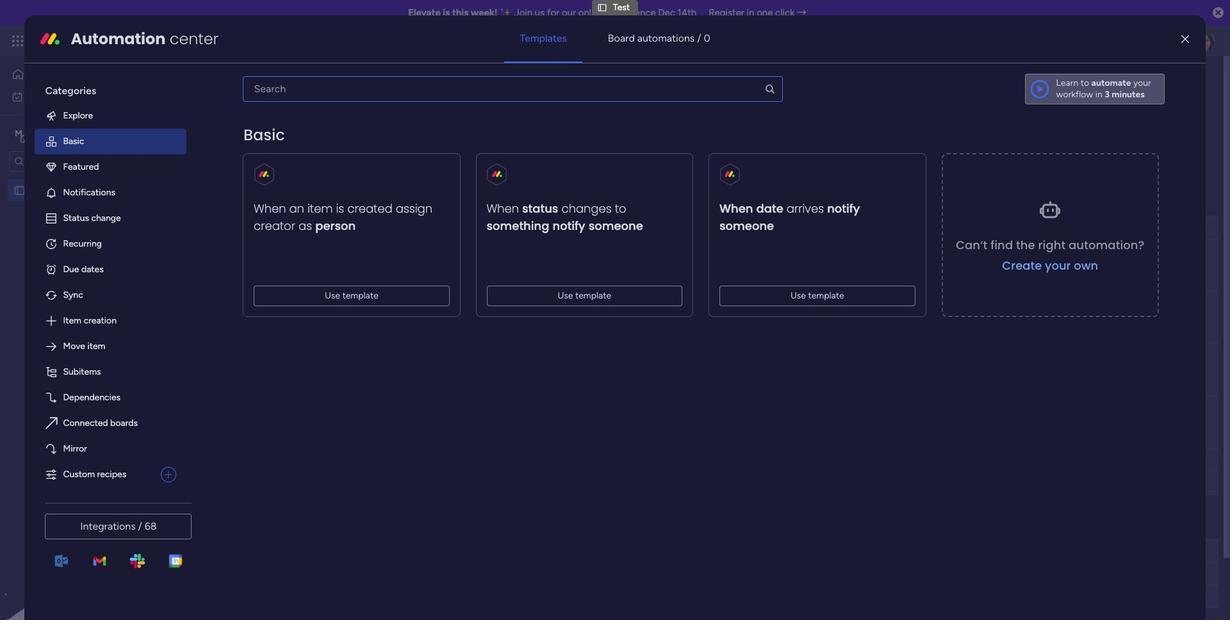 Task type: vqa. For each thing, say whether or not it's contained in the screenshot.
person
yes



Task type: describe. For each thing, give the bounding box(es) containing it.
notifications
[[63, 187, 115, 198]]

sync option
[[35, 283, 187, 308]]

integrations
[[80, 520, 136, 533]]

1 of from the left
[[267, 97, 276, 108]]

public board image
[[13, 184, 26, 196]]

invite
[[1140, 75, 1162, 86]]

1 button
[[406, 292, 448, 344]]

learn to automate
[[1057, 77, 1132, 88]]

created
[[348, 201, 393, 217]]

register in one click →
[[709, 7, 807, 19]]

12
[[646, 313, 654, 323]]

timeline
[[894, 222, 928, 233]]

due dates option
[[35, 257, 187, 283]]

working
[[527, 312, 561, 323]]

dependencies option
[[35, 385, 187, 411]]

test building
[[242, 312, 294, 323]]

week!
[[471, 7, 498, 19]]

my
[[28, 91, 41, 102]]

board automations / 0
[[608, 32, 711, 44]]

14th
[[678, 7, 697, 19]]

Test field
[[192, 66, 240, 95]]

automation?
[[1069, 237, 1145, 253]]

use for person
[[325, 290, 341, 301]]

learn
[[1057, 77, 1079, 88]]

workflow
[[1057, 89, 1094, 100]]

someone inside when status changes   to something notify someone
[[589, 218, 644, 234]]

angle down image
[[261, 155, 267, 164]]

the
[[1017, 237, 1036, 253]]

new project button
[[194, 149, 254, 170]]

1 horizontal spatial is
[[443, 7, 450, 19]]

track
[[465, 97, 485, 108]]

automate
[[1092, 77, 1132, 88]]

automations
[[638, 32, 695, 44]]

monday work management
[[57, 33, 199, 48]]

this
[[452, 7, 469, 19]]

use for status
[[558, 290, 574, 301]]

1 vertical spatial new project
[[242, 260, 292, 270]]

template for status
[[576, 290, 612, 301]]

1 horizontal spatial /
[[697, 32, 701, 44]]

due dates
[[63, 264, 104, 275]]

connected boards option
[[35, 411, 187, 436]]

Priority field
[[714, 221, 749, 235]]

categories list box
[[35, 74, 197, 488]]

for
[[547, 7, 560, 19]]

see plans button
[[207, 31, 269, 51]]

changes
[[562, 201, 612, 217]]

integrations / 68
[[80, 520, 157, 533]]

boards
[[110, 418, 138, 429]]

notifications option
[[35, 180, 187, 206]]

notify inside when status changes   to something notify someone
[[553, 218, 586, 234]]

manage any type of project. assign owners, set timelines and keep track of where your project stands.
[[196, 97, 605, 108]]

test up manage
[[195, 66, 236, 95]]

see more link
[[583, 95, 624, 108]]

one
[[757, 7, 773, 19]]

online
[[579, 7, 604, 19]]

us
[[535, 7, 545, 19]]

timelines
[[388, 97, 424, 108]]

register in one click → link
[[709, 7, 807, 19]]

creator
[[254, 218, 296, 234]]

status
[[523, 201, 559, 217]]

james peterson image
[[1195, 31, 1215, 51]]

template for date
[[809, 290, 845, 301]]

more
[[602, 96, 623, 107]]

something
[[487, 218, 550, 234]]

invite / 1
[[1140, 75, 1174, 86]]

explore
[[63, 110, 93, 121]]

our
[[562, 7, 576, 19]]

recipes
[[97, 469, 126, 480]]

m
[[15, 128, 22, 139]]

0 vertical spatial in
[[747, 7, 755, 19]]

plans
[[242, 35, 263, 46]]

basic inside option
[[63, 136, 84, 147]]

Owner field
[[463, 221, 496, 235]]

date for due
[[642, 222, 660, 233]]

it
[[575, 312, 581, 323]]

center
[[170, 28, 219, 49]]

home
[[29, 69, 54, 79]]

your inside your workflow in
[[1134, 77, 1152, 88]]

1 horizontal spatial dec
[[658, 7, 675, 19]]

recurring
[[63, 238, 102, 249]]

keep
[[444, 97, 463, 108]]

dec 12
[[629, 313, 654, 323]]

elevate
[[408, 7, 441, 19]]

mirror option
[[35, 436, 187, 462]]

2 vertical spatial project
[[263, 260, 292, 270]]

working on it
[[527, 312, 581, 323]]

column information image for status
[[580, 223, 590, 233]]

item inside option
[[87, 341, 105, 352]]

Search for a column type search field
[[243, 76, 783, 102]]

move item option
[[35, 334, 187, 359]]

2 of from the left
[[488, 97, 496, 108]]

where
[[498, 97, 523, 108]]

when for when status changes   to something notify someone
[[487, 201, 519, 217]]

board
[[608, 32, 635, 44]]

main workspace
[[29, 127, 105, 139]]

status change option
[[35, 206, 187, 231]]

use template button for date
[[720, 286, 916, 306]]

1 horizontal spatial to
[[1081, 77, 1090, 88]]

item
[[63, 315, 81, 326]]

building
[[261, 312, 294, 323]]

work for monday
[[104, 33, 127, 48]]

recurring option
[[35, 231, 187, 257]]

Test Production Pipeline field
[[217, 195, 364, 212]]

use for date
[[791, 290, 807, 301]]

1 vertical spatial your
[[525, 97, 543, 108]]

1 horizontal spatial basic
[[244, 124, 285, 145]]

categories
[[45, 85, 96, 97]]

owner
[[466, 222, 493, 233]]

own
[[1075, 258, 1099, 274]]

use template button for status
[[487, 286, 683, 306]]

when status changes   to something notify someone
[[487, 201, 644, 234]]

see plans
[[224, 35, 263, 46]]

✨
[[500, 7, 512, 19]]

join
[[515, 7, 533, 19]]

change
[[91, 213, 121, 224]]

item inside when an item is created   assign creator as
[[308, 201, 333, 217]]



Task type: locate. For each thing, give the bounding box(es) containing it.
2 horizontal spatial when
[[720, 201, 754, 217]]

0 horizontal spatial 1
[[431, 317, 433, 324]]

2 horizontal spatial /
[[1164, 75, 1168, 86]]

test inside field
[[220, 195, 245, 211]]

main right workspace image
[[29, 127, 52, 139]]

item
[[308, 201, 333, 217], [87, 341, 105, 352]]

test left building
[[242, 312, 259, 323]]

1 vertical spatial is
[[336, 201, 345, 217]]

workspace
[[54, 127, 105, 139]]

1 template from the left
[[343, 290, 379, 301]]

1 horizontal spatial date
[[757, 201, 784, 217]]

0 horizontal spatial of
[[267, 97, 276, 108]]

my work
[[28, 91, 62, 102]]

0 vertical spatial due
[[624, 222, 640, 233]]

/ for invite / 1
[[1164, 75, 1168, 86]]

1 use template from the left
[[325, 290, 379, 301]]

Search field
[[298, 151, 336, 169]]

column information image for timeline
[[938, 223, 949, 233]]

test down new project button
[[220, 195, 245, 211]]

2 when from the left
[[487, 201, 519, 217]]

1 horizontal spatial see
[[585, 96, 600, 107]]

1 horizontal spatial use template button
[[487, 286, 683, 306]]

my work button
[[8, 86, 138, 107]]

subitems option
[[35, 359, 187, 385]]

due inside field
[[624, 222, 640, 233]]

0 horizontal spatial project
[[220, 154, 249, 165]]

1 horizontal spatial 1
[[1170, 75, 1174, 86]]

1 vertical spatial item
[[87, 341, 105, 352]]

when up something
[[487, 201, 519, 217]]

see left plans
[[224, 35, 239, 46]]

1 horizontal spatial notify
[[828, 201, 861, 217]]

1 horizontal spatial use template
[[558, 290, 612, 301]]

set
[[374, 97, 386, 108]]

templates button
[[505, 23, 582, 54]]

3 template from the left
[[809, 290, 845, 301]]

main table
[[214, 120, 257, 131]]

work for my
[[43, 91, 62, 102]]

due date
[[624, 222, 660, 233]]

any
[[230, 97, 244, 108]]

integrations / 68 button
[[45, 514, 192, 540]]

2 horizontal spatial template
[[809, 290, 845, 301]]

notify down changes
[[553, 218, 586, 234]]

0 horizontal spatial to
[[615, 201, 627, 217]]

0 vertical spatial project
[[220, 154, 249, 165]]

test right public board icon
[[30, 185, 47, 196]]

1 horizontal spatial in
[[1096, 89, 1103, 100]]

2 template from the left
[[576, 290, 612, 301]]

2 use template button from the left
[[487, 286, 683, 306]]

main for main workspace
[[29, 127, 52, 139]]

0 horizontal spatial status
[[63, 213, 89, 224]]

0 vertical spatial to
[[1081, 77, 1090, 88]]

1 vertical spatial see
[[585, 96, 600, 107]]

0 vertical spatial your
[[1134, 77, 1152, 88]]

someone
[[589, 218, 644, 234], [720, 218, 775, 234]]

project left angle down image in the top of the page
[[220, 154, 249, 165]]

featured option
[[35, 154, 187, 180]]

new inside button
[[199, 154, 218, 165]]

v2 overdue deadline image
[[602, 312, 612, 324]]

1 vertical spatial work
[[43, 91, 62, 102]]

→
[[797, 7, 807, 19]]

1 horizontal spatial due
[[624, 222, 640, 233]]

0 vertical spatial notify
[[828, 201, 861, 217]]

of right type
[[267, 97, 276, 108]]

someone inside when date arrives notify someone
[[720, 218, 775, 234]]

2 horizontal spatial your
[[1134, 77, 1152, 88]]

basic up angle down image in the top of the page
[[244, 124, 285, 145]]

on
[[563, 312, 573, 323]]

column information image down changes
[[580, 223, 590, 233]]

to up 'workflow'
[[1081, 77, 1090, 88]]

0 horizontal spatial is
[[336, 201, 345, 217]]

1 vertical spatial to
[[615, 201, 627, 217]]

arrives
[[787, 201, 825, 217]]

create your own link
[[1003, 258, 1099, 274]]

0 horizontal spatial template
[[343, 290, 379, 301]]

activity
[[1055, 75, 1086, 86]]

0 horizontal spatial in
[[747, 7, 755, 19]]

0 vertical spatial date
[[757, 201, 784, 217]]

template for person
[[343, 290, 379, 301]]

your right where
[[525, 97, 543, 108]]

see for see more
[[585, 96, 600, 107]]

of right track
[[488, 97, 496, 108]]

table
[[236, 120, 257, 131]]

2 use template from the left
[[558, 290, 612, 301]]

custom
[[63, 469, 95, 480]]

new project
[[199, 154, 249, 165], [242, 260, 292, 270]]

1 horizontal spatial status
[[541, 222, 567, 233]]

1 horizontal spatial use
[[558, 290, 574, 301]]

featured
[[63, 161, 99, 172]]

0 vertical spatial work
[[104, 33, 127, 48]]

sort button
[[467, 149, 513, 170]]

new project down 'creator'
[[242, 260, 292, 270]]

is inside when an item is created   assign creator as
[[336, 201, 345, 217]]

/ right the invite
[[1164, 75, 1168, 86]]

to up due date
[[615, 201, 627, 217]]

2 vertical spatial your
[[1046, 258, 1072, 274]]

test list box
[[0, 177, 163, 374]]

1 horizontal spatial main
[[214, 120, 233, 131]]

status down status
[[541, 222, 567, 233]]

2 someone from the left
[[720, 218, 775, 234]]

see inside button
[[224, 35, 239, 46]]

and
[[427, 97, 441, 108]]

basic option
[[35, 129, 187, 154]]

1 vertical spatial /
[[1164, 75, 1168, 86]]

0 horizontal spatial basic
[[63, 136, 84, 147]]

1 vertical spatial due
[[63, 264, 79, 275]]

as
[[299, 218, 312, 234]]

column information image
[[580, 223, 590, 233], [938, 223, 949, 233]]

use template for person
[[325, 290, 379, 301]]

to inside when status changes   to something notify someone
[[615, 201, 627, 217]]

0 horizontal spatial use template button
[[254, 286, 450, 306]]

automation
[[71, 28, 166, 49]]

/ for integrations / 68
[[138, 520, 142, 533]]

1 horizontal spatial column information image
[[938, 223, 949, 233]]

0 horizontal spatial your
[[525, 97, 543, 108]]

lottie animation element
[[0, 491, 163, 620]]

dec left "14th"
[[658, 7, 675, 19]]

main inside button
[[214, 120, 233, 131]]

item right move
[[87, 341, 105, 352]]

0 horizontal spatial when
[[254, 201, 286, 217]]

3 use template button from the left
[[720, 286, 916, 306]]

due inside option
[[63, 264, 79, 275]]

when date arrives notify someone
[[720, 201, 861, 234]]

new down main table button on the left of the page
[[199, 154, 218, 165]]

Due date field
[[620, 221, 663, 235]]

0 vertical spatial new
[[199, 154, 218, 165]]

1 inside invite / 1 button
[[1170, 75, 1174, 86]]

0 horizontal spatial main
[[29, 127, 52, 139]]

1 horizontal spatial of
[[488, 97, 496, 108]]

status for status
[[541, 222, 567, 233]]

1 horizontal spatial new
[[242, 260, 261, 270]]

add to favorites image
[[267, 74, 280, 87]]

due for due date
[[624, 222, 640, 233]]

when inside when date arrives notify someone
[[720, 201, 754, 217]]

date inside when date arrives notify someone
[[757, 201, 784, 217]]

workspace image
[[12, 127, 25, 141]]

production
[[248, 195, 312, 211]]

work right my
[[43, 91, 62, 102]]

Timeline field
[[891, 221, 931, 235]]

creation
[[84, 315, 117, 326]]

use template button
[[254, 286, 450, 306], [487, 286, 683, 306], [720, 286, 916, 306]]

2 horizontal spatial use template
[[791, 290, 845, 301]]

minutes
[[1112, 89, 1145, 100]]

0 horizontal spatial see
[[224, 35, 239, 46]]

item up as
[[308, 201, 333, 217]]

assign
[[311, 97, 338, 108]]

main left table
[[214, 120, 233, 131]]

3 use template from the left
[[791, 290, 845, 301]]

notify right arrives on the top of the page
[[828, 201, 861, 217]]

to
[[1081, 77, 1090, 88], [615, 201, 627, 217]]

1 inside 1 button
[[431, 317, 433, 324]]

when an item is created   assign creator as
[[254, 201, 433, 234]]

pipeline
[[315, 195, 361, 211]]

2 vertical spatial /
[[138, 520, 142, 533]]

project inside button
[[220, 154, 249, 165]]

1 horizontal spatial work
[[104, 33, 127, 48]]

1
[[1170, 75, 1174, 86], [431, 317, 433, 324]]

0 horizontal spatial new
[[199, 154, 218, 165]]

dependencies
[[63, 392, 121, 403]]

1 vertical spatial 1
[[431, 317, 433, 324]]

assign
[[396, 201, 433, 217]]

status for status change
[[63, 213, 89, 224]]

status inside option
[[63, 213, 89, 224]]

0 vertical spatial /
[[697, 32, 701, 44]]

0 horizontal spatial column information image
[[580, 223, 590, 233]]

2 horizontal spatial use
[[791, 290, 807, 301]]

in left 3
[[1096, 89, 1103, 100]]

is left this
[[443, 7, 450, 19]]

option
[[0, 179, 163, 181]]

/ inside button
[[138, 520, 142, 533]]

test inside list box
[[30, 185, 47, 196]]

dates
[[81, 264, 104, 275]]

0 horizontal spatial work
[[43, 91, 62, 102]]

2 horizontal spatial use template button
[[720, 286, 916, 306]]

status inside field
[[541, 222, 567, 233]]

notify inside when date arrives notify someone
[[828, 201, 861, 217]]

automation center
[[71, 28, 219, 49]]

0 horizontal spatial notify
[[553, 218, 586, 234]]

in left one
[[747, 7, 755, 19]]

management
[[129, 33, 199, 48]]

project
[[546, 97, 575, 108]]

1 vertical spatial project
[[320, 222, 349, 233]]

gantt button
[[266, 115, 309, 136]]

project down 'pipeline' at the top of page
[[320, 222, 349, 233]]

workspace selection element
[[12, 126, 107, 143]]

priority
[[717, 222, 746, 233]]

2 use from the left
[[558, 290, 574, 301]]

when for when an item is created   assign creator as
[[254, 201, 286, 217]]

when for when date arrives notify someone
[[720, 201, 754, 217]]

0
[[704, 32, 711, 44]]

type
[[247, 97, 265, 108]]

date for when
[[757, 201, 784, 217]]

when inside when status changes   to something notify someone
[[487, 201, 519, 217]]

use template for date
[[791, 290, 845, 301]]

1 vertical spatial notify
[[553, 218, 586, 234]]

2 column information image from the left
[[938, 223, 949, 233]]

your
[[1134, 77, 1152, 88], [525, 97, 543, 108], [1046, 258, 1072, 274]]

basic up the 'search in workspace' field
[[63, 136, 84, 147]]

can't find the right automation? create your own
[[957, 237, 1145, 274]]

when inside when an item is created   assign creator as
[[254, 201, 286, 217]]

1 vertical spatial new
[[242, 260, 261, 270]]

your down right
[[1046, 258, 1072, 274]]

1 horizontal spatial someone
[[720, 218, 775, 234]]

0 horizontal spatial due
[[63, 264, 79, 275]]

0 vertical spatial 1
[[1170, 75, 1174, 86]]

0 vertical spatial see
[[224, 35, 239, 46]]

0 horizontal spatial /
[[138, 520, 142, 533]]

0 vertical spatial is
[[443, 7, 450, 19]]

move item
[[63, 341, 105, 352]]

1 column information image from the left
[[580, 223, 590, 233]]

status up recurring
[[63, 213, 89, 224]]

0 horizontal spatial item
[[87, 341, 105, 352]]

can't
[[957, 237, 988, 253]]

dec left 12
[[629, 313, 644, 323]]

select product image
[[12, 35, 24, 47]]

low
[[723, 312, 740, 323]]

item creation
[[63, 315, 117, 326]]

0 vertical spatial new project
[[199, 154, 249, 165]]

2 horizontal spatial project
[[320, 222, 349, 233]]

when up priority
[[720, 201, 754, 217]]

Search in workspace field
[[27, 154, 107, 169]]

invite / 1 button
[[1116, 71, 1179, 91]]

0 horizontal spatial date
[[642, 222, 660, 233]]

1 use from the left
[[325, 290, 341, 301]]

0 vertical spatial item
[[308, 201, 333, 217]]

dec
[[658, 7, 675, 19], [629, 313, 644, 323]]

see left more
[[585, 96, 600, 107]]

new project inside button
[[199, 154, 249, 165]]

your up minutes
[[1134, 77, 1152, 88]]

see more
[[585, 96, 623, 107]]

automation  center image
[[40, 29, 61, 49]]

1 horizontal spatial template
[[576, 290, 612, 301]]

0 vertical spatial dec
[[658, 7, 675, 19]]

template
[[343, 290, 379, 301], [576, 290, 612, 301], [809, 290, 845, 301]]

1 horizontal spatial item
[[308, 201, 333, 217]]

item creation option
[[35, 308, 187, 334]]

right
[[1039, 237, 1066, 253]]

connected
[[63, 418, 108, 429]]

is
[[443, 7, 450, 19], [336, 201, 345, 217]]

work inside button
[[43, 91, 62, 102]]

1 horizontal spatial when
[[487, 201, 519, 217]]

1 use template button from the left
[[254, 286, 450, 306]]

an
[[290, 201, 305, 217]]

1 when from the left
[[254, 201, 286, 217]]

use template button for person
[[254, 286, 450, 306]]

3
[[1105, 89, 1110, 100]]

use template
[[325, 290, 379, 301], [558, 290, 612, 301], [791, 290, 845, 301]]

your workflow in
[[1057, 77, 1152, 100]]

is up 'person'
[[336, 201, 345, 217]]

v2 search image
[[288, 152, 298, 167]]

3 use from the left
[[791, 290, 807, 301]]

test
[[613, 2, 630, 13], [195, 66, 236, 95], [30, 185, 47, 196], [220, 195, 245, 211], [242, 312, 259, 323]]

create
[[1003, 258, 1043, 274]]

0 horizontal spatial someone
[[589, 218, 644, 234]]

None search field
[[243, 76, 783, 102]]

test right online
[[613, 2, 630, 13]]

when up 'creator'
[[254, 201, 286, 217]]

show board description image
[[245, 74, 261, 87]]

filter by anything image
[[448, 152, 463, 167]]

due for due dates
[[63, 264, 79, 275]]

main table button
[[194, 115, 266, 136]]

status
[[63, 213, 89, 224], [541, 222, 567, 233]]

1 vertical spatial in
[[1096, 89, 1103, 100]]

1 vertical spatial dec
[[629, 313, 644, 323]]

1 someone from the left
[[589, 218, 644, 234]]

explore option
[[35, 103, 187, 129]]

0 horizontal spatial dec
[[629, 313, 644, 323]]

categories heading
[[35, 74, 187, 103]]

1 horizontal spatial your
[[1046, 258, 1072, 274]]

/ left 0
[[697, 32, 701, 44]]

Status field
[[538, 221, 571, 235]]

lottie animation image
[[0, 491, 163, 620]]

use template for status
[[558, 290, 612, 301]]

new project down main table button on the left of the page
[[199, 154, 249, 165]]

column information image right timeline field at right top
[[938, 223, 949, 233]]

work right monday
[[104, 33, 127, 48]]

see for see plans
[[224, 35, 239, 46]]

3 when from the left
[[720, 201, 754, 217]]

your inside 'can't find the right automation? create your own'
[[1046, 258, 1072, 274]]

main for main table
[[214, 120, 233, 131]]

0 horizontal spatial use template
[[325, 290, 379, 301]]

new down 'creator'
[[242, 260, 261, 270]]

search image
[[764, 83, 776, 95]]

home button
[[8, 64, 138, 85]]

in inside your workflow in
[[1096, 89, 1103, 100]]

custom recipes option
[[35, 462, 156, 488]]

0 horizontal spatial use
[[325, 290, 341, 301]]

main inside workspace selection element
[[29, 127, 52, 139]]

1 vertical spatial date
[[642, 222, 660, 233]]

date inside field
[[642, 222, 660, 233]]

1 horizontal spatial project
[[263, 260, 292, 270]]

mirror
[[63, 443, 87, 454]]

notify
[[828, 201, 861, 217], [553, 218, 586, 234]]

sync
[[63, 290, 83, 301]]

/ left "68" in the bottom left of the page
[[138, 520, 142, 533]]

due
[[624, 222, 640, 233], [63, 264, 79, 275]]

gantt
[[276, 120, 299, 131]]

project.
[[278, 97, 309, 108]]

project down 'creator'
[[263, 260, 292, 270]]



